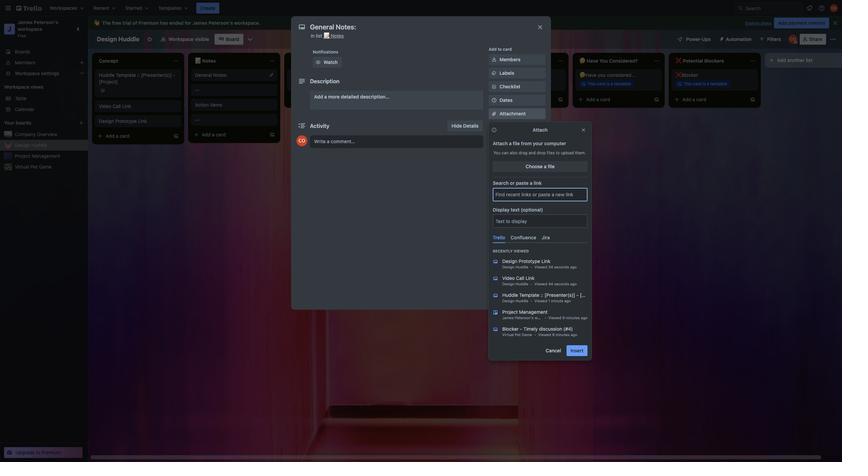 Task type: vqa. For each thing, say whether or not it's contained in the screenshot.


Task type: describe. For each thing, give the bounding box(es) containing it.
customize views image
[[247, 36, 253, 43]]

9 inside project management option
[[562, 316, 565, 320]]

add board image
[[79, 120, 84, 126]]

add left dates
[[490, 96, 499, 102]]

project management inside option
[[502, 309, 548, 315]]

workspace visible
[[169, 36, 209, 42]]

for
[[185, 20, 191, 26]]

a down ❌blocker
[[693, 96, 695, 102]]

• inside blocker - timely discussion (#4) virtual pet game • viewed 9 minutes ago
[[534, 333, 536, 337]]

this for 🙋question
[[491, 81, 500, 86]]

1 vertical spatial christina overa (christinaovera) image
[[297, 135, 307, 146]]

board link
[[214, 34, 243, 45]]

design prototype link option
[[487, 255, 593, 272]]

you
[[494, 150, 501, 155]]

add power-ups
[[500, 178, 535, 184]]

move
[[500, 233, 512, 239]]

sm image for members
[[491, 56, 498, 63]]

power- inside button
[[686, 36, 702, 42]]

- inside huddle template :: [presenter(s)] - [project] design huddle • viewed 1 minute ago
[[577, 292, 579, 298]]

minute
[[551, 299, 563, 303]]

boards
[[15, 49, 30, 54]]

a down '❌blocker' link
[[707, 81, 709, 86]]

34
[[548, 265, 553, 269]]

details
[[463, 123, 479, 129]]

1 vertical spatial to
[[556, 150, 560, 155]]

[presenter(s)] for huddle template :: [presenter(s)] - [project] design huddle • viewed 1 minute ago
[[545, 292, 575, 298]]

[project] for huddle template :: [presenter(s)] - [project] design huddle • viewed 1 minute ago
[[580, 292, 599, 298]]

discussion
[[539, 326, 562, 332]]

add button
[[500, 206, 525, 212]]

0 horizontal spatial members link
[[0, 57, 88, 68]]

0 vertical spatial list
[[316, 33, 322, 39]]

visible
[[195, 36, 209, 42]]

• inside video call link design huddle • viewed 44 seconds ago
[[531, 282, 532, 286]]

hide details
[[452, 123, 479, 129]]

design inside "board name" text box
[[97, 36, 117, 43]]

custom
[[500, 138, 517, 144]]

really
[[320, 72, 332, 78]]

add up 🙋question
[[489, 47, 497, 52]]

• inside huddle template :: [presenter(s)] - [project] design huddle • viewed 1 minute ago
[[531, 299, 532, 303]]

huddle inside huddle template :: [presenter(s)] - [project]
[[99, 72, 115, 78]]

link for video call link
[[122, 103, 131, 109]]

design up archive
[[502, 265, 515, 269]]

add left or
[[500, 178, 509, 184]]

card left more
[[312, 96, 322, 102]]

1 horizontal spatial members link
[[489, 54, 546, 65]]

add button button
[[489, 204, 546, 215]]

labels link
[[489, 68, 546, 79]]

template for huddle template :: [presenter(s)] - [project] design huddle • viewed 1 minute ago
[[519, 292, 539, 298]]

add down ❌blocker
[[682, 96, 691, 102]]

card down you
[[597, 81, 605, 86]]

a down you
[[596, 96, 599, 102]]

add inside button
[[778, 20, 787, 26]]

Display text (optional) field
[[494, 215, 587, 227]]

link for design prototype link
[[138, 118, 147, 124]]

drag
[[519, 150, 527, 155]]

explore
[[745, 21, 760, 26]]

fields
[[518, 138, 531, 144]]

method
[[809, 20, 825, 26]]

0 notifications image
[[806, 4, 814, 12]]

design huddle inside "board name" text box
[[97, 36, 139, 43]]

ago inside blocker - timely discussion (#4) virtual pet game • viewed 9 minutes ago
[[571, 333, 577, 337]]

this for 🤔have
[[588, 81, 596, 86]]

insert button
[[567, 345, 588, 356]]

overview
[[37, 131, 57, 137]]

add payment method
[[778, 20, 825, 26]]

0 vertical spatial project
[[15, 153, 30, 159]]

checklist link
[[489, 81, 546, 92]]

0 horizontal spatial power-ups
[[489, 155, 511, 160]]

views
[[30, 84, 43, 90]]

create button
[[196, 3, 219, 14]]

sm image for archive
[[491, 277, 498, 283]]

add to card
[[489, 47, 512, 52]]

watch
[[324, 59, 338, 65]]

add left text
[[500, 206, 509, 212]]

.
[[259, 20, 260, 26]]

0 horizontal spatial automation
[[489, 196, 512, 201]]

jira
[[542, 235, 550, 240]]

cancel button
[[542, 345, 565, 356]]

blocker - timely discussion (#4) option
[[487, 323, 593, 340]]

add a card button down design prototype link link
[[95, 131, 171, 141]]

📝
[[323, 33, 330, 39]]

viewed inside project management option
[[548, 316, 561, 320]]

premium inside banner
[[138, 20, 159, 26]]

trello.card image for blocker
[[493, 327, 498, 332]]

description
[[310, 78, 340, 84]]

4 template. from the left
[[710, 81, 728, 86]]

0 horizontal spatial power-
[[489, 155, 503, 160]]

share for the leftmost share button
[[500, 290, 513, 296]]

workspace inside banner
[[234, 20, 259, 26]]

card down ❌blocker
[[693, 81, 701, 86]]

design down video call link
[[99, 118, 114, 124]]

add left more
[[314, 94, 323, 100]]

2 -- from the top
[[195, 117, 199, 123]]

add down 🤔have in the top right of the page
[[586, 96, 595, 102]]

1
[[548, 299, 550, 303]]

close popover image
[[581, 127, 586, 133]]

Search or paste a link field
[[494, 188, 587, 201]]

add a more detailed description… link
[[310, 91, 483, 110]]

👍positive
[[291, 72, 314, 78]]

is for [what
[[510, 81, 514, 86]]

open information menu image
[[818, 5, 825, 12]]

Write a comment text field
[[310, 135, 483, 148]]

cancel
[[546, 348, 561, 354]]

workspace visible button
[[156, 34, 213, 45]]

display text (optional)
[[493, 207, 543, 212]]

4 this from the left
[[684, 81, 692, 86]]

design inside video call link design huddle • viewed 44 seconds ago
[[502, 282, 515, 286]]

link for video call link design huddle • viewed 44 seconds ago
[[526, 275, 535, 281]]

- inside blocker - timely discussion (#4) virtual pet game • viewed 9 minutes ago
[[520, 326, 522, 332]]

huddle inside "link"
[[31, 142, 47, 148]]

banner containing 👋
[[88, 16, 842, 30]]

add another list
[[777, 57, 813, 63]]

has
[[160, 20, 168, 26]]

upgrade
[[16, 450, 35, 455]]

Board name text field
[[93, 34, 143, 45]]

0 horizontal spatial pet
[[30, 164, 38, 170]]

a down 🙋question [what about...?]
[[515, 81, 517, 86]]

seconds for design prototype link
[[554, 265, 569, 269]]

seconds for video call link
[[554, 282, 569, 286]]

action items link
[[195, 102, 274, 108]]

a down description
[[308, 96, 311, 102]]

pet inside blocker - timely discussion (#4) virtual pet game • viewed 9 minutes ago
[[515, 333, 521, 337]]

show menu image
[[830, 36, 836, 43]]

search image
[[738, 5, 743, 11]]

james for james peterson's workspace free
[[18, 19, 33, 25]]

upgrade to premium link
[[4, 447, 83, 458]]

video call link
[[99, 103, 131, 109]]

a down really
[[322, 81, 325, 86]]

add down design prototype link
[[106, 133, 115, 139]]

a down design prototype link
[[116, 133, 118, 139]]

video for video call link design huddle • viewed 44 seconds ago
[[502, 275, 515, 281]]

wave image
[[93, 20, 100, 26]]

attachment button
[[489, 108, 546, 119]]

add a card button down action items link
[[191, 129, 267, 140]]

a down 🤔have you considered...
[[611, 81, 613, 86]]

recently viewed
[[493, 249, 529, 253]]

tab list containing trello
[[490, 232, 590, 243]]

1 horizontal spatial christina overa (christinaovera) image
[[830, 4, 838, 12]]

free
[[112, 20, 121, 26]]

calendar
[[15, 106, 35, 112]]

the
[[102, 20, 111, 26]]

make template
[[500, 260, 533, 266]]

more
[[328, 94, 340, 100]]

huddle template :: [presenter(s)] - [project] option
[[487, 289, 599, 306]]

template. for considered...
[[614, 81, 632, 86]]

add a card for 🙋question [what about...?]
[[490, 96, 514, 102]]

add a card button for 🙋question [what about...?]
[[479, 94, 555, 105]]

j
[[8, 25, 11, 33]]

:: for huddle template :: [presenter(s)] - [project] design huddle • viewed 1 minute ago
[[541, 292, 543, 298]]

:: for huddle template :: [presenter(s)] - [project]
[[137, 72, 140, 78]]

🙋question [what about...?]
[[483, 72, 546, 78]]

sm image for watch
[[315, 59, 322, 66]]

james peterson's workspace
[[502, 316, 554, 320]]

design huddle link
[[15, 142, 84, 149]]

1 horizontal spatial peterson's
[[209, 20, 233, 26]]

card up labels at the right top of page
[[503, 47, 512, 52]]

plans
[[761, 21, 771, 26]]

workspace for james peterson's workspace
[[535, 316, 554, 320]]

design down recently viewed
[[502, 258, 517, 264]]

create from template… image for 🤔have you considered...
[[654, 97, 659, 102]]

trial
[[122, 20, 131, 26]]

viewed inside blocker - timely discussion (#4) virtual pet game • viewed 9 minutes ago
[[538, 333, 551, 337]]

archive link
[[489, 275, 546, 285]]

explore plans button
[[745, 19, 771, 27]]

upload
[[561, 150, 574, 155]]

ago inside video call link design huddle • viewed 44 seconds ago
[[570, 282, 577, 286]]

[project] for huddle template :: [presenter(s)] - [project]
[[99, 79, 118, 85]]

card down design prototype link
[[120, 133, 130, 139]]

project management link
[[15, 153, 84, 159]]

james peterson's workspace free
[[18, 19, 59, 38]]

labels
[[500, 70, 514, 76]]

members for leftmost members link
[[15, 60, 35, 65]]

table link
[[15, 95, 84, 102]]

paste
[[516, 180, 529, 186]]

sm image for checklist
[[491, 83, 498, 90]]

0 vertical spatial game
[[39, 164, 52, 170]]

display
[[493, 207, 510, 212]]

to for premium
[[36, 450, 40, 455]]

template. for really
[[326, 81, 344, 86]]

sm image for move
[[491, 233, 498, 240]]

a left link
[[530, 180, 533, 186]]

activity
[[310, 123, 329, 129]]

custom fields
[[500, 138, 531, 144]]

design huddle inside "link"
[[15, 142, 47, 148]]

huddle right trello.card icon
[[502, 292, 518, 298]]

game inside blocker - timely discussion (#4) virtual pet game • viewed 9 minutes ago
[[522, 333, 532, 337]]

1 horizontal spatial ups
[[526, 178, 535, 184]]

choose a file element
[[493, 161, 588, 172]]

company overview
[[15, 131, 57, 137]]

hide
[[452, 123, 462, 129]]

virtual pet game
[[15, 164, 52, 170]]

• inside project management option
[[545, 316, 546, 320]]

this for 👍positive
[[299, 81, 307, 86]]

dates
[[500, 97, 513, 103]]



Task type: locate. For each thing, give the bounding box(es) containing it.
notes:
[[213, 72, 228, 78]]

attach a file from your computer
[[493, 140, 566, 146]]

ago inside design prototype link design huddle • viewed 34 seconds ago
[[570, 265, 577, 269]]

2 this from the left
[[491, 81, 500, 86]]

0 horizontal spatial file
[[513, 140, 520, 146]]

sm image for make template
[[491, 260, 498, 267]]

primary element
[[0, 0, 842, 16]]

0 vertical spatial -- link
[[195, 87, 274, 93]]

archive
[[500, 277, 517, 283]]

project inside option
[[502, 309, 518, 315]]

peterson's up boards link
[[34, 19, 58, 25]]

0 vertical spatial minutes
[[566, 316, 580, 320]]

custom fields button
[[489, 137, 546, 144]]

recently viewed list box
[[487, 255, 599, 340]]

1 horizontal spatial design huddle
[[97, 36, 139, 43]]

cover image
[[491, 124, 498, 131]]

[project]
[[99, 79, 118, 85], [580, 292, 599, 298]]

❌blocker
[[676, 72, 698, 78]]

minutes inside project management option
[[566, 316, 580, 320]]

workspace for workspace visible
[[169, 36, 193, 42]]

(optional)
[[521, 207, 543, 212]]

[presenter(s)]
[[141, 72, 172, 78], [545, 292, 575, 298]]

text
[[511, 207, 520, 212]]

0 vertical spatial attach
[[533, 127, 548, 133]]

1 vertical spatial ups
[[503, 155, 511, 160]]

pet down blocker
[[515, 333, 521, 337]]

1 horizontal spatial [project]
[[580, 292, 599, 298]]

design inside "link"
[[15, 142, 30, 148]]

add down action items
[[202, 132, 211, 137]]

link inside video call link design huddle • viewed 44 seconds ago
[[526, 275, 535, 281]]

peterson's up timely
[[515, 316, 534, 320]]

power-ups button
[[673, 34, 715, 45]]

1 vertical spatial pet
[[515, 333, 521, 337]]

trello.card image
[[493, 293, 498, 298]]

a down 'items'
[[212, 132, 215, 137]]

sm image left watch
[[315, 59, 322, 66]]

is down 👍positive [i really liked...]
[[318, 81, 321, 86]]

james for james peterson's workspace
[[502, 316, 514, 320]]

video call link option
[[487, 272, 593, 289]]

create
[[200, 5, 215, 11]]

-- up the action
[[195, 87, 199, 93]]

huddle up the james peterson's workspace
[[516, 299, 528, 303]]

board
[[226, 36, 239, 42]]

1 horizontal spatial automation
[[726, 36, 752, 42]]

sm image inside move link
[[491, 233, 498, 240]]

1 horizontal spatial project
[[502, 309, 518, 315]]

0 vertical spatial management
[[32, 153, 60, 159]]

to right files
[[556, 150, 560, 155]]

add left another
[[777, 57, 786, 63]]

video call link link
[[99, 103, 177, 110]]

members for the right members link
[[500, 57, 521, 62]]

2 vertical spatial to
[[36, 450, 40, 455]]

0 horizontal spatial template
[[116, 72, 136, 78]]

0 horizontal spatial workspace
[[18, 26, 42, 32]]

👍positive [i really liked...] link
[[291, 72, 370, 79]]

None text field
[[307, 21, 530, 33]]

template inside huddle template :: [presenter(s)] - [project] design huddle • viewed 1 minute ago
[[519, 292, 539, 298]]

share button down the archive link
[[489, 288, 546, 299]]

workspace for workspace views
[[4, 84, 29, 90]]

company overview link
[[15, 131, 84, 138]]

1 vertical spatial trello.card image
[[493, 276, 498, 281]]

more info image
[[491, 127, 497, 133]]

game down project management link
[[39, 164, 52, 170]]

card down 'items'
[[216, 132, 226, 137]]

sm image left make
[[491, 260, 498, 267]]

3 template. from the left
[[614, 81, 632, 86]]

sm image inside 'watch' 'button'
[[315, 59, 322, 66]]

edit card image
[[269, 72, 274, 78]]

2 trello.card image from the top
[[493, 276, 498, 281]]

1 this from the left
[[299, 81, 307, 86]]

of
[[133, 20, 137, 26]]

0 vertical spatial share button
[[800, 34, 826, 45]]

0 horizontal spatial [project]
[[99, 79, 118, 85]]

1 trello.card image from the top
[[493, 259, 498, 265]]

1 vertical spatial share button
[[489, 288, 546, 299]]

add a card for ❌blocker
[[682, 96, 706, 102]]

is down 🤔have you considered...
[[606, 81, 610, 86]]

viewed inside video call link design huddle • viewed 44 seconds ago
[[534, 282, 547, 286]]

design inside huddle template :: [presenter(s)] - [project] design huddle • viewed 1 minute ago
[[502, 299, 515, 303]]

list inside button
[[806, 57, 813, 63]]

[project] inside huddle template :: [presenter(s)] - [project] design huddle • viewed 1 minute ago
[[580, 292, 599, 298]]

2 template. from the left
[[518, 81, 536, 86]]

sm image for automation
[[716, 34, 726, 43]]

3 is from the left
[[606, 81, 610, 86]]

1 this card is a template. from the left
[[299, 81, 344, 86]]

2 horizontal spatial ups
[[702, 36, 711, 42]]

attach for attach a file from your computer
[[493, 140, 508, 146]]

star or unstar board image
[[147, 37, 152, 42]]

files
[[547, 150, 555, 155]]

peterson's for james peterson's workspace
[[515, 316, 534, 320]]

design
[[97, 36, 117, 43], [99, 118, 114, 124], [15, 142, 30, 148], [502, 258, 517, 264], [502, 265, 515, 269], [502, 282, 515, 286], [502, 299, 515, 303]]

peterson's inside project management option
[[515, 316, 534, 320]]

0 vertical spatial christina overa (christinaovera) image
[[830, 4, 838, 12]]

premium inside 'link'
[[41, 450, 61, 455]]

peterson's inside james peterson's workspace free
[[34, 19, 58, 25]]

sm image inside members link
[[491, 56, 498, 63]]

3 this card is a template. from the left
[[588, 81, 632, 86]]

premium right upgrade at the left bottom of the page
[[41, 450, 61, 455]]

1 horizontal spatial to
[[498, 47, 502, 52]]

ups
[[702, 36, 711, 42], [503, 155, 511, 160], [526, 178, 535, 184]]

design down archive
[[502, 299, 515, 303]]

can
[[502, 150, 509, 155]]

(#4)
[[564, 326, 573, 332]]

4 is from the left
[[703, 81, 706, 86]]

link inside design prototype link design huddle • viewed 34 seconds ago
[[542, 258, 551, 264]]

huddle
[[118, 36, 139, 43], [99, 72, 115, 78], [31, 142, 47, 148], [516, 265, 528, 269], [516, 282, 528, 286], [502, 292, 518, 298], [516, 299, 528, 303]]

link inside design prototype link link
[[138, 118, 147, 124]]

1 horizontal spatial pet
[[515, 333, 521, 337]]

design down company
[[15, 142, 30, 148]]

members
[[500, 57, 521, 62], [15, 60, 35, 65]]

boards
[[16, 120, 31, 126]]

2 horizontal spatial to
[[556, 150, 560, 155]]

ago
[[570, 265, 577, 269], [570, 282, 577, 286], [564, 299, 571, 303], [581, 316, 588, 320], [571, 333, 577, 337]]

0 vertical spatial virtual
[[15, 164, 29, 170]]

template up video call link
[[116, 72, 136, 78]]

call for video call link design huddle • viewed 44 seconds ago
[[516, 275, 524, 281]]

1 horizontal spatial premium
[[138, 20, 159, 26]]

0 vertical spatial file
[[513, 140, 520, 146]]

1 seconds from the top
[[554, 265, 569, 269]]

attach up you
[[493, 140, 508, 146]]

viewed inside huddle template :: [presenter(s)] - [project] design huddle • viewed 1 minute ago
[[534, 299, 547, 303]]

44
[[548, 282, 553, 286]]

add a card button for 🤔have you considered...
[[575, 94, 651, 105]]

sm image inside the copy link
[[491, 246, 498, 253]]

drop
[[537, 150, 546, 155]]

viewed up template
[[514, 249, 529, 253]]

management inside option
[[519, 309, 548, 315]]

checklist
[[500, 84, 520, 89]]

card down checklist
[[504, 96, 514, 102]]

link inside video call link link
[[122, 103, 131, 109]]

template for huddle template :: [presenter(s)] - [project]
[[116, 72, 136, 78]]

file for attach
[[513, 140, 520, 146]]

seconds inside design prototype link design huddle • viewed 34 seconds ago
[[554, 265, 569, 269]]

also
[[510, 150, 518, 155]]

add a card down design prototype link
[[106, 133, 130, 139]]

is for [i
[[318, 81, 321, 86]]

1 horizontal spatial virtual
[[502, 333, 514, 337]]

0 vertical spatial template
[[116, 72, 136, 78]]

template inside huddle template :: [presenter(s)] - [project]
[[116, 72, 136, 78]]

automation
[[726, 36, 752, 42], [489, 196, 512, 201]]

banner
[[88, 16, 842, 30]]

or
[[510, 180, 515, 186]]

virtual inside blocker - timely discussion (#4) virtual pet game • viewed 9 minutes ago
[[502, 333, 514, 337]]

attachment
[[500, 111, 526, 116]]

workspace for james peterson's workspace free
[[18, 26, 42, 32]]

management up the james peterson's workspace
[[519, 309, 548, 315]]

video inside video call link design huddle • viewed 44 seconds ago
[[502, 275, 515, 281]]

sm image inside the archive link
[[491, 277, 498, 283]]

video down make
[[502, 275, 515, 281]]

0 vertical spatial power-ups
[[686, 36, 711, 42]]

1 horizontal spatial file
[[548, 163, 555, 169]]

1 horizontal spatial james
[[192, 20, 207, 26]]

1 vertical spatial ::
[[541, 292, 543, 298]]

0 horizontal spatial james
[[18, 19, 33, 25]]

james right for
[[192, 20, 207, 26]]

ups inside button
[[702, 36, 711, 42]]

prototype for design prototype link design huddle • viewed 34 seconds ago
[[519, 258, 540, 264]]

in list 📝 notes
[[311, 33, 344, 39]]

to up labels at the right top of page
[[498, 47, 502, 52]]

sm image inside labels link
[[491, 70, 498, 76]]

0 horizontal spatial ::
[[137, 72, 140, 78]]

ago inside project management option
[[581, 316, 588, 320]]

general notes: link
[[195, 72, 274, 79]]

viewed inside design prototype link design huddle • viewed 34 seconds ago
[[534, 265, 547, 269]]

[what
[[510, 72, 524, 78]]

🤔have
[[580, 72, 597, 78]]

0 horizontal spatial project management
[[15, 153, 60, 159]]

0 vertical spatial video
[[99, 103, 111, 109]]

christina overa (christinaovera) image
[[830, 4, 838, 12], [297, 135, 307, 146]]

add a card button down checklist "link"
[[479, 94, 555, 105]]

project
[[15, 153, 30, 159], [502, 309, 518, 315]]

a up the also
[[509, 140, 512, 146]]

link down video call link link
[[138, 118, 147, 124]]

christina overa (christinaovera) image
[[788, 35, 798, 44]]

file up the also
[[513, 140, 520, 146]]

trello.card image inside blocker - timely discussion (#4) option
[[493, 327, 498, 332]]

huddle up the archive link
[[516, 265, 528, 269]]

1 horizontal spatial video
[[502, 275, 515, 281]]

3 trello.card image from the top
[[493, 327, 498, 332]]

video
[[99, 103, 111, 109], [502, 275, 515, 281]]

workspace up the table
[[4, 84, 29, 90]]

project management up the james peterson's workspace
[[502, 309, 548, 315]]

1 is from the left
[[318, 81, 321, 86]]

tab list
[[490, 232, 590, 243]]

add a card for 👍positive [i really liked...]
[[298, 96, 322, 102]]

minutes inside blocker - timely discussion (#4) virtual pet game • viewed 9 minutes ago
[[556, 333, 570, 337]]

prototype
[[115, 118, 137, 124], [519, 258, 540, 264]]

pet down project management link
[[30, 164, 38, 170]]

a right choose
[[544, 163, 547, 169]]

1 vertical spatial workspace
[[4, 84, 29, 90]]

prototype inside design prototype link link
[[115, 118, 137, 124]]

list right in
[[316, 33, 322, 39]]

2 is from the left
[[510, 81, 514, 86]]

card down labels at the right top of page
[[501, 81, 509, 86]]

choose
[[526, 163, 543, 169]]

james up "free"
[[18, 19, 33, 25]]

ago inside huddle template :: [presenter(s)] - [project] design huddle • viewed 1 minute ago
[[564, 299, 571, 303]]

james inside james peterson's workspace free
[[18, 19, 33, 25]]

card down [i
[[308, 81, 317, 86]]

design prototype link
[[99, 118, 147, 124]]

0 horizontal spatial to
[[36, 450, 40, 455]]

0 vertical spatial create from template… image
[[558, 97, 563, 102]]

sm image for copy
[[491, 246, 498, 253]]

video call link design huddle • viewed 44 seconds ago
[[502, 275, 577, 286]]

1 vertical spatial --
[[195, 117, 199, 123]]

add a card button down 🤔have you considered... link
[[575, 94, 651, 105]]

huddle down company overview
[[31, 142, 47, 148]]

1 horizontal spatial share
[[809, 36, 822, 42]]

0 horizontal spatial 9
[[552, 333, 555, 337]]

0 vertical spatial to
[[498, 47, 502, 52]]

0 vertical spatial share
[[809, 36, 822, 42]]

2 vertical spatial workspace
[[535, 316, 554, 320]]

create from template… image
[[558, 97, 563, 102], [269, 132, 275, 137]]

workspace up discussion
[[535, 316, 554, 320]]

9 up (#4)
[[562, 316, 565, 320]]

to inside 'link'
[[36, 450, 40, 455]]

video for video call link
[[99, 103, 111, 109]]

james peterson's workspace link
[[18, 19, 59, 32]]

🙋question
[[483, 72, 509, 78]]

make template link
[[489, 258, 546, 269]]

0 horizontal spatial game
[[39, 164, 52, 170]]

sm image
[[315, 59, 322, 66], [491, 70, 498, 76], [491, 83, 498, 90], [491, 233, 498, 240], [491, 260, 498, 267]]

1 template. from the left
[[326, 81, 344, 86]]

liked...]
[[333, 72, 349, 78]]

card down '❌blocker' link
[[696, 96, 706, 102]]

link up design prototype link
[[122, 103, 131, 109]]

seconds right 34
[[554, 265, 569, 269]]

search or paste a link
[[493, 180, 542, 186]]

[project] inside huddle template :: [presenter(s)] - [project]
[[99, 79, 118, 85]]

you can also drag and drop files to upload them.
[[494, 150, 586, 155]]

trello.card image left blocker
[[493, 327, 498, 332]]

trello.card image
[[493, 259, 498, 265], [493, 276, 498, 281], [493, 327, 498, 332]]

premium right of
[[138, 20, 159, 26]]

choose a file
[[526, 163, 555, 169]]

0 horizontal spatial premium
[[41, 450, 61, 455]]

template down video call link design huddle • viewed 44 seconds ago
[[519, 292, 539, 298]]

0 horizontal spatial list
[[316, 33, 322, 39]]

create from template… image for 👍positive [i really liked...]
[[366, 97, 371, 102]]

viewed left 44
[[534, 282, 547, 286]]

add a card button for ❌blocker
[[672, 94, 747, 105]]

automation inside button
[[726, 36, 752, 42]]

huddle inside "board name" text box
[[118, 36, 139, 43]]

0 vertical spatial project management
[[15, 153, 60, 159]]

video up design prototype link
[[99, 103, 111, 109]]

prototype inside design prototype link design huddle • viewed 34 seconds ago
[[519, 258, 540, 264]]

1 vertical spatial share
[[500, 290, 513, 296]]

•
[[531, 265, 532, 269], [531, 282, 532, 286], [531, 299, 532, 303], [545, 316, 546, 320], [534, 333, 536, 337]]

add a card down 'items'
[[202, 132, 226, 137]]

0 vertical spatial workspace
[[234, 20, 259, 26]]

boards link
[[0, 46, 88, 57]]

minutes up (#4)
[[566, 316, 580, 320]]

1 -- link from the top
[[195, 87, 274, 93]]

0 horizontal spatial prototype
[[115, 118, 137, 124]]

project management option
[[487, 306, 593, 323]]

2 -- link from the top
[[195, 116, 274, 123]]

is for you
[[606, 81, 610, 86]]

workspace up customize views image
[[234, 20, 259, 26]]

• inside design prototype link design huddle • viewed 34 seconds ago
[[531, 265, 532, 269]]

power-ups inside power-ups button
[[686, 36, 711, 42]]

a left more
[[324, 94, 327, 100]]

add a more detailed description…
[[314, 94, 389, 100]]

create from template… image for ❌blocker
[[750, 97, 756, 102]]

general notes:
[[195, 72, 228, 78]]

this card is a template. down 🙋question [what about...?]
[[491, 81, 536, 86]]

:: inside huddle template :: [presenter(s)] - [project]
[[137, 72, 140, 78]]

to for card
[[498, 47, 502, 52]]

virtual down project management link
[[15, 164, 29, 170]]

[project] up video call link
[[99, 79, 118, 85]]

a down checklist
[[500, 96, 503, 102]]

1 -- from the top
[[195, 87, 199, 93]]

0 vertical spatial call
[[113, 103, 121, 109]]

0 horizontal spatial attach
[[493, 140, 508, 146]]

recently
[[493, 249, 513, 253]]

seconds right 44
[[554, 282, 569, 286]]

2 vertical spatial ups
[[526, 178, 535, 184]]

0 vertical spatial --
[[195, 87, 199, 93]]

huddle down trial at the top of the page
[[118, 36, 139, 43]]

1 vertical spatial project
[[502, 309, 518, 315]]

2 this card is a template. from the left
[[491, 81, 536, 86]]

call inside video call link design huddle • viewed 44 seconds ago
[[516, 275, 524, 281]]

1 horizontal spatial power-
[[510, 178, 526, 184]]

share
[[809, 36, 822, 42], [500, 290, 513, 296]]

workspace inside button
[[169, 36, 193, 42]]

0 horizontal spatial share button
[[489, 288, 546, 299]]

your boards with 4 items element
[[4, 119, 68, 127]]

1 vertical spatial seconds
[[554, 282, 569, 286]]

this down 🤔have in the top right of the page
[[588, 81, 596, 86]]

peterson's for james peterson's workspace free
[[34, 19, 58, 25]]

👋 the free trial of premium has ended for james peterson's workspace .
[[93, 20, 260, 26]]

sm image
[[716, 34, 726, 43], [491, 56, 498, 63], [491, 246, 498, 253], [491, 277, 498, 283]]

trello
[[493, 235, 505, 240]]

members up labels at the right top of page
[[500, 57, 521, 62]]

add down 👍positive at left
[[298, 96, 307, 102]]

create from template… image for add a card "button" corresponding to 🙋question [what about...?]
[[558, 97, 563, 102]]

1 vertical spatial game
[[522, 333, 532, 337]]

[presenter(s)] inside huddle template :: [presenter(s)] - [project] design huddle • viewed 1 minute ago
[[545, 292, 575, 298]]

sm image inside checklist "link"
[[491, 83, 498, 90]]

trello.board image
[[493, 310, 498, 315]]

1 vertical spatial virtual
[[502, 333, 514, 337]]

[presenter(s)] for huddle template :: [presenter(s)] - [project]
[[141, 72, 172, 78]]

0 horizontal spatial virtual
[[15, 164, 29, 170]]

1 vertical spatial list
[[806, 57, 813, 63]]

filters button
[[757, 34, 783, 45]]

notes
[[331, 33, 344, 39]]

0 horizontal spatial project
[[15, 153, 30, 159]]

peterson's
[[34, 19, 58, 25], [209, 20, 233, 26], [515, 316, 534, 320]]

project up virtual pet game
[[15, 153, 30, 159]]

blocker
[[502, 326, 519, 332]]

- inside huddle template :: [presenter(s)] - [project]
[[173, 72, 175, 78]]

9 inside blocker - timely discussion (#4) virtual pet game • viewed 9 minutes ago
[[552, 333, 555, 337]]

file for choose
[[548, 163, 555, 169]]

game down timely
[[522, 333, 532, 337]]

automation button
[[716, 34, 756, 45]]

1 vertical spatial prototype
[[519, 258, 540, 264]]

sm image for labels
[[491, 70, 498, 76]]

trello.card image left archive
[[493, 276, 498, 281]]

add a card for 🤔have you considered...
[[586, 96, 610, 102]]

• viewed 9 minutes ago
[[542, 316, 588, 320]]

in
[[311, 33, 315, 39]]

1 horizontal spatial [presenter(s)]
[[545, 292, 575, 298]]

1 vertical spatial minutes
[[556, 333, 570, 337]]

sm image down 'actions' on the top of the page
[[491, 233, 498, 240]]

workspace inside james peterson's workspace free
[[18, 26, 42, 32]]

2 horizontal spatial james
[[502, 316, 514, 320]]

design huddle down company overview
[[15, 142, 47, 148]]

1 vertical spatial template
[[519, 292, 539, 298]]

1 horizontal spatial workspace
[[169, 36, 193, 42]]

1 horizontal spatial share button
[[800, 34, 826, 45]]

card
[[503, 47, 512, 52], [308, 81, 317, 86], [501, 81, 509, 86], [597, 81, 605, 86], [693, 81, 701, 86], [312, 96, 322, 102], [504, 96, 514, 102], [600, 96, 610, 102], [696, 96, 706, 102], [216, 132, 226, 137], [120, 133, 130, 139]]

huddle template :: [presenter(s)] - [project] design huddle • viewed 1 minute ago
[[502, 292, 599, 303]]

template. down '❌blocker' link
[[710, 81, 728, 86]]

1 horizontal spatial prototype
[[519, 258, 540, 264]]

0 vertical spatial power-
[[686, 36, 702, 42]]

call for video call link
[[113, 103, 121, 109]]

insert
[[571, 348, 584, 354]]

game
[[39, 164, 52, 170], [522, 333, 532, 337]]

minutes down (#4)
[[556, 333, 570, 337]]

virtual
[[15, 164, 29, 170], [502, 333, 514, 337]]

0 vertical spatial trello.card image
[[493, 259, 498, 265]]

workspace inside project management option
[[535, 316, 554, 320]]

template. for about...?]
[[518, 81, 536, 86]]

huddle inside video call link design huddle • viewed 44 seconds ago
[[516, 282, 528, 286]]

trello.card image inside design prototype link option
[[493, 259, 498, 265]]

1 horizontal spatial list
[[806, 57, 813, 63]]

1 horizontal spatial ::
[[541, 292, 543, 298]]

another
[[787, 57, 805, 63]]

to
[[498, 47, 502, 52], [556, 150, 560, 155], [36, 450, 40, 455]]

card down 🤔have you considered...
[[600, 96, 610, 102]]

1 vertical spatial 9
[[552, 333, 555, 337]]

design down make
[[502, 282, 515, 286]]

this card is a template. down '❌blocker' link
[[684, 81, 728, 86]]

🤔have you considered...
[[580, 72, 635, 78]]

sm image down add to card
[[491, 56, 498, 63]]

4 this card is a template. from the left
[[684, 81, 728, 86]]

items
[[210, 102, 222, 108]]

this card is a template. for [i
[[299, 81, 344, 86]]

0 horizontal spatial call
[[113, 103, 121, 109]]

watch button
[[313, 57, 342, 68]]

james inside banner
[[192, 20, 207, 26]]

0 vertical spatial ups
[[702, 36, 711, 42]]

ago right 44
[[570, 282, 577, 286]]

this card is a template. for [what
[[491, 81, 536, 86]]

viewed left 1
[[534, 299, 547, 303]]

seconds inside video call link design huddle • viewed 44 seconds ago
[[554, 282, 569, 286]]

sm image inside make template link
[[491, 260, 498, 267]]

Search field
[[743, 3, 803, 13]]

2 vertical spatial power-
[[510, 178, 526, 184]]

👍positive [i really liked...]
[[291, 72, 349, 78]]

attach for attach
[[533, 127, 548, 133]]

create from template… image for add a card "button" below action items link
[[269, 132, 275, 137]]

3 this from the left
[[588, 81, 596, 86]]

trello.card image for video
[[493, 276, 498, 281]]

:: inside huddle template :: [presenter(s)] - [project] design huddle • viewed 1 minute ago
[[541, 292, 543, 298]]

viewed up discussion
[[548, 316, 561, 320]]

2 seconds from the top
[[554, 282, 569, 286]]

share for share button to the right
[[809, 36, 822, 42]]

virtual inside virtual pet game link
[[15, 164, 29, 170]]

james inside project management option
[[502, 316, 514, 320]]

virtual pet game link
[[15, 163, 84, 170]]

this down 👍positive at left
[[299, 81, 307, 86]]

1 horizontal spatial power-ups
[[686, 36, 711, 42]]

add a card down you
[[586, 96, 610, 102]]

trello.card image inside video call link option
[[493, 276, 498, 281]]

0 horizontal spatial members
[[15, 60, 35, 65]]

add another list button
[[765, 53, 842, 68]]

template
[[513, 260, 533, 266]]

power-
[[686, 36, 702, 42], [489, 155, 503, 160], [510, 178, 526, 184]]

create from template… image
[[366, 97, 371, 102], [654, 97, 659, 102], [750, 97, 756, 102], [173, 133, 179, 139]]

prototype for design prototype link
[[115, 118, 137, 124]]

ago right 34
[[570, 265, 577, 269]]

actions
[[489, 223, 504, 228]]

add a card button for 👍positive [i really liked...]
[[287, 94, 363, 105]]

file down files
[[548, 163, 555, 169]]

1 horizontal spatial create from template… image
[[558, 97, 563, 102]]

ago right minute at the right
[[564, 299, 571, 303]]

0 horizontal spatial peterson's
[[34, 19, 58, 25]]

link for design prototype link design huddle • viewed 34 seconds ago
[[542, 258, 551, 264]]

1 horizontal spatial management
[[519, 309, 548, 315]]

1 vertical spatial [project]
[[580, 292, 599, 298]]

1 vertical spatial video
[[502, 275, 515, 281]]

1 vertical spatial premium
[[41, 450, 61, 455]]

sm image inside the "automation" button
[[716, 34, 726, 43]]

trello.card image for design
[[493, 259, 498, 265]]

share down method
[[809, 36, 822, 42]]

1 vertical spatial management
[[519, 309, 548, 315]]

this card is a template. for you
[[588, 81, 632, 86]]

huddle inside design prototype link design huddle • viewed 34 seconds ago
[[516, 265, 528, 269]]

workspace up "free"
[[18, 26, 42, 32]]

1 vertical spatial power-
[[489, 155, 503, 160]]

share button
[[800, 34, 826, 45], [489, 288, 546, 299]]

1 horizontal spatial template
[[519, 292, 539, 298]]

[presenter(s)] inside huddle template :: [presenter(s)] - [project]
[[141, 72, 172, 78]]

this card is a template. down 🤔have you considered...
[[588, 81, 632, 86]]

1 horizontal spatial 9
[[562, 316, 565, 320]]

considered...
[[607, 72, 635, 78]]

1 vertical spatial call
[[516, 275, 524, 281]]

project management
[[15, 153, 60, 159], [502, 309, 548, 315]]



